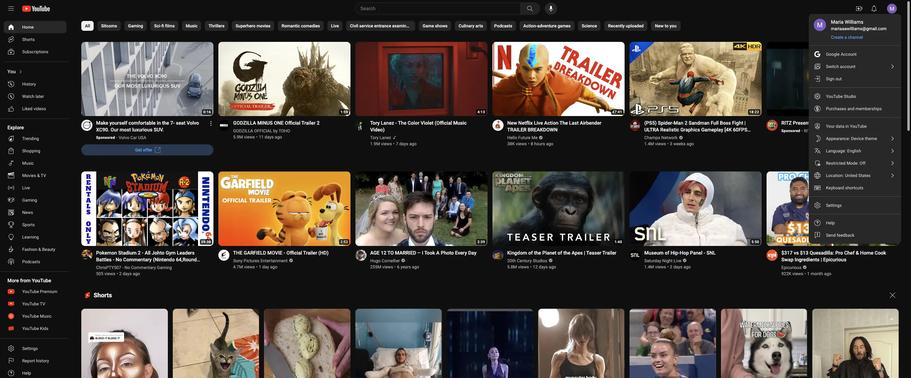 Task type: locate. For each thing, give the bounding box(es) containing it.
volvo right seat
[[187, 120, 199, 126]]

live link
[[4, 182, 67, 194], [4, 182, 67, 194]]

get offer link
[[81, 145, 213, 156]]

ritz for ritz presents the ritzcracker
[[782, 120, 792, 126]]

hours
[[534, 141, 545, 146]]

days for the
[[539, 264, 548, 269]]

1 godzilla from the top
[[233, 120, 256, 126]]

(hd)
[[318, 250, 329, 256]]

1 vertical spatial tory
[[370, 135, 379, 140]]

1.4m down the champs
[[644, 141, 654, 146]]

the left last
[[560, 120, 568, 126]]

2
[[317, 120, 320, 126], [685, 120, 688, 126], [138, 250, 141, 256], [670, 264, 672, 269], [119, 271, 122, 276]]

0 horizontal spatial shorts
[[22, 37, 35, 42]]

None search field
[[344, 2, 541, 15]]

music inside tory lanez - the color violet (official music video)
[[453, 120, 467, 126]]

watch later link
[[4, 90, 67, 103], [4, 90, 67, 103]]

trailer right the one
[[302, 120, 316, 126]]

1 vertical spatial tv
[[40, 302, 45, 307]]

2 horizontal spatial |
[[821, 257, 822, 263]]

shorts
[[22, 37, 35, 42], [94, 292, 112, 299]]

0 vertical spatial all
[[85, 23, 90, 28]]

me
[[532, 135, 538, 140]]

0 horizontal spatial 2 days ago
[[119, 271, 140, 276]]

the up studios
[[534, 250, 541, 256]]

godzilla for godzilla official by toho
[[233, 129, 253, 133]]

kingdom of the planet of the apes | teaser trailer link
[[507, 250, 617, 256]]

views down hello future me
[[516, 141, 527, 146]]

usa
[[138, 135, 146, 140]]

godzilla
[[233, 120, 256, 126], [233, 129, 253, 133]]

tory up video)
[[370, 120, 380, 126]]

& for tv
[[37, 173, 40, 178]]

days down museum of hip-hop panel - snl by saturday night live 1,472,640 views 2 days ago 5 minutes, 50 seconds element
[[674, 264, 683, 269]]

- right "movie"
[[284, 250, 285, 256]]

champs network image
[[630, 120, 641, 131]]

tv down youtube premium
[[40, 302, 45, 307]]

shorts up subscriptions
[[22, 37, 35, 42]]

1 1.4m views from the top
[[644, 141, 666, 146]]

0 vertical spatial podcasts
[[494, 23, 512, 28]]

- left color
[[395, 120, 397, 126]]

1.4m views down the champs
[[644, 141, 666, 146]]

views down century
[[518, 264, 529, 269]]

255m views
[[370, 264, 393, 269]]

0 horizontal spatial home
[[22, 25, 34, 30]]

you
[[670, 23, 677, 28]]

- inside tory lanez - the color violet (official music video)
[[395, 120, 397, 126]]

& inside the '$317 vs $13 quesadilla: pro chef & home cook swap ingredients | epicurious'
[[856, 250, 859, 256]]

12 left to
[[381, 250, 386, 256]]

create a channel link
[[831, 34, 864, 40]]

tory lanez link
[[370, 135, 392, 141]]

18 minutes, 22 seconds element
[[749, 110, 759, 114]]

podcasts right arts
[[494, 23, 512, 28]]

the inside tory lanez - the color violet (official music video)
[[398, 120, 406, 126]]

0 vertical spatial 12
[[381, 250, 386, 256]]

2 1.4m views from the top
[[644, 264, 666, 269]]

1 vertical spatial lanez
[[380, 135, 391, 140]]

watch
[[22, 94, 34, 99]]

16 seconds element
[[203, 110, 211, 114]]

home link
[[4, 21, 67, 33], [4, 21, 67, 33]]

of up night
[[665, 250, 669, 256]]

2 vertical spatial gaming
[[157, 265, 172, 270]]

lanez inside tory lanez link
[[380, 135, 391, 140]]

(nintendo
[[153, 257, 175, 263]]

0 horizontal spatial in
[[157, 120, 161, 126]]

0 vertical spatial tory
[[370, 120, 380, 126]]

the left color
[[398, 120, 406, 126]]

2 days ago down chrispty507 - no commentary gaming
[[119, 271, 140, 276]]

2 horizontal spatial of
[[665, 250, 669, 256]]

lanez for tory lanez
[[380, 135, 391, 140]]

1 horizontal spatial 12
[[533, 264, 538, 269]]

0 vertical spatial 2 days ago
[[670, 264, 691, 269]]

0 vertical spatial lanez
[[381, 120, 394, 126]]

of for museum
[[665, 250, 669, 256]]

18 minutes, 49 seconds element
[[886, 240, 896, 244]]

official
[[285, 120, 300, 126], [287, 250, 302, 256]]

0 horizontal spatial 1
[[259, 264, 261, 269]]

0 vertical spatial 1.4m views
[[644, 141, 666, 146]]

5 minutes, 50 seconds element
[[752, 240, 759, 244]]

1 horizontal spatial podcasts
[[494, 23, 512, 28]]

go to channel: ritz crackers. image
[[767, 120, 778, 131]]

your data in youtube
[[826, 124, 867, 129]]

arts
[[476, 23, 483, 28]]

0 vertical spatial godzilla
[[233, 120, 256, 126]]

go to channel: volvo car usa. element
[[119, 135, 146, 140]]

1 vertical spatial home
[[860, 250, 874, 256]]

appearance: device theme option
[[809, 132, 901, 145]]

fashion
[[22, 247, 37, 252]]

views for new
[[516, 141, 527, 146]]

1 left 'day'
[[259, 264, 261, 269]]

1 horizontal spatial of
[[558, 250, 562, 256]]

0 vertical spatial epicurious
[[823, 257, 847, 263]]

adventure
[[537, 23, 557, 28]]

0 horizontal spatial |
[[584, 250, 585, 256]]

1 vertical spatial 1.4m
[[644, 264, 654, 269]]

hugo
[[370, 258, 381, 263]]

service
[[359, 23, 373, 28]]

sponsored down the presents
[[782, 129, 800, 133]]

days for 2
[[123, 271, 132, 276]]

ago down by
[[275, 135, 282, 140]]

the
[[398, 120, 406, 126], [560, 120, 568, 126]]

epicurious down pro
[[823, 257, 847, 263]]

views down hugo cornellier link
[[382, 264, 393, 269]]

hop
[[680, 250, 689, 256]]

trailer
[[302, 120, 316, 126], [303, 250, 317, 256], [603, 250, 617, 256]]

youtube left kids
[[22, 326, 39, 331]]

stadium
[[118, 250, 137, 256]]

ago down entertainment
[[270, 264, 277, 269]]

photo
[[441, 250, 454, 256]]

hello future me link
[[507, 135, 538, 141]]

ago down planet
[[549, 264, 556, 269]]

views down the chrispty507
[[104, 271, 115, 276]]

epicurious inside the '$317 vs $13 quesadilla: pro chef & home cook swap ingredients | epicurious'
[[823, 257, 847, 263]]

days down only)
[[123, 271, 132, 276]]

1:40 link
[[493, 172, 625, 247]]

2 inside the (ps5) spider-man 2 sandman full boss fight | ultra realistic graphics gameplay [4k 60fps hdr]
[[685, 120, 688, 126]]

3 of from the left
[[665, 250, 669, 256]]

ago for –
[[412, 264, 419, 269]]

views down pictures
[[244, 264, 255, 269]]

2 vertical spatial |
[[821, 257, 822, 263]]

account
[[840, 64, 856, 69]]

2 the from the left
[[560, 120, 568, 126]]

0 horizontal spatial the
[[398, 120, 406, 126]]

ritz right go to channel: ritz crackers. icon
[[782, 120, 792, 126]]

recently
[[608, 23, 625, 28]]

chrispty507 - no commentary gaming link
[[96, 264, 172, 271]]

1 vertical spatial 1
[[807, 271, 810, 276]]

ago for official
[[270, 264, 277, 269]]

commentary inside pokemon stadium 2 - all johto gym leaders battles - no commentary (nintendo 64,round 2,rentals only)
[[123, 257, 152, 263]]

| down quesadilla:
[[821, 257, 822, 263]]

0 vertical spatial 1.4m
[[644, 141, 654, 146]]

& right the movies
[[37, 173, 40, 178]]

sitcoms
[[101, 23, 117, 28]]

0 vertical spatial 1
[[259, 264, 261, 269]]

0 vertical spatial gaming
[[128, 23, 143, 28]]

2 1.4m from the top
[[644, 264, 654, 269]]

epicurious up 922k views
[[782, 265, 802, 270]]

lanez inside tory lanez - the color violet (official music video)
[[381, 120, 394, 126]]

8
[[531, 141, 533, 146]]

home up subscriptions
[[22, 25, 34, 30]]

1 vertical spatial podcasts
[[22, 259, 40, 264]]

1 left month
[[807, 271, 810, 276]]

4 minutes, 13 seconds element
[[477, 110, 485, 114]]

0 horizontal spatial sponsored
[[96, 136, 115, 140]]

music
[[186, 23, 198, 28], [453, 120, 467, 126], [22, 161, 34, 166], [40, 314, 52, 319]]

$317
[[782, 250, 793, 256]]

youtube up youtube premium
[[32, 278, 51, 284]]

ago down 'chrispty507 - no commentary gaming' link
[[133, 271, 140, 276]]

0 horizontal spatial volvo
[[119, 135, 129, 140]]

battles
[[96, 257, 112, 263]]

video)
[[370, 127, 385, 133]]

a
[[436, 250, 440, 256]]

1 minute, 59 seconds element
[[340, 110, 348, 114]]

new up trailer
[[507, 120, 517, 126]]

boss
[[720, 120, 731, 126]]

1 vertical spatial epicurious
[[782, 265, 802, 270]]

1.4m down "saturday"
[[644, 264, 654, 269]]

live down the movies
[[22, 185, 30, 190]]

|
[[745, 120, 746, 126], [584, 250, 585, 256], [821, 257, 822, 263]]

hello future me image
[[493, 120, 504, 131]]

1 horizontal spatial sponsored
[[782, 129, 800, 133]]

0 horizontal spatial ritz
[[782, 120, 792, 126]]

1 vertical spatial |
[[584, 250, 585, 256]]

18:22
[[749, 110, 759, 114]]

all left sitcoms
[[85, 23, 90, 28]]

1 horizontal spatial in
[[846, 124, 849, 129]]

ago right month
[[824, 271, 832, 276]]

0 vertical spatial sponsored
[[782, 129, 800, 133]]

volvo down the most
[[119, 135, 129, 140]]

youtube down more from youtube at the bottom of page
[[22, 289, 39, 294]]

0 vertical spatial commentary
[[123, 257, 152, 263]]

1 tory from the top
[[370, 120, 380, 126]]

ago right the hours
[[546, 141, 553, 146]]

1 horizontal spatial new
[[655, 23, 664, 28]]

help
[[826, 221, 835, 225], [22, 371, 31, 376]]

1 horizontal spatial volvo
[[187, 120, 199, 126]]

0 vertical spatial shorts
[[22, 37, 35, 42]]

tory up '1.9m'
[[370, 135, 379, 140]]

ritz for ritz crackers
[[804, 129, 813, 133]]

tory for tory lanez - the color violet (official music video)
[[370, 120, 380, 126]]

the left 7-
[[162, 120, 169, 126]]

4:13 link
[[355, 42, 488, 117]]

sports
[[22, 222, 35, 227]]

in up "suv." at the left of page
[[157, 120, 161, 126]]

sponsored for ritz
[[782, 129, 800, 133]]

seat
[[176, 120, 185, 126]]

12 down studios
[[533, 264, 538, 269]]

1 vertical spatial sponsored
[[96, 136, 115, 140]]

united
[[845, 173, 858, 178]]

youtube up purchases
[[826, 94, 843, 99]]

lanez up video)
[[381, 120, 394, 126]]

1 horizontal spatial the
[[560, 120, 568, 126]]

1 vertical spatial help
[[22, 371, 31, 376]]

Search text field
[[360, 5, 519, 13]]

ago down hop
[[684, 264, 691, 269]]

0 horizontal spatial no
[[116, 257, 122, 263]]

new for new netflix live action the last airbender trailer breakdown
[[507, 120, 517, 126]]

tory for tory lanez
[[370, 135, 379, 140]]

1 horizontal spatial all
[[145, 250, 151, 256]]

live
[[331, 23, 339, 28], [534, 120, 543, 126], [22, 185, 30, 190], [674, 258, 682, 263]]

settings down keyboard on the right
[[826, 203, 842, 208]]

1 vertical spatial ritz
[[804, 129, 813, 133]]

godzilla official by toho image
[[218, 120, 229, 131]]

in right data
[[846, 124, 849, 129]]

tab list
[[81, 17, 681, 35]]

0 vertical spatial new
[[655, 23, 664, 28]]

tv right the movies
[[41, 173, 46, 178]]

1 horizontal spatial 1
[[807, 271, 810, 276]]

new inside tab list
[[655, 23, 664, 28]]

255m
[[370, 264, 381, 269]]

you link
[[4, 66, 67, 78], [4, 66, 67, 78]]

1 horizontal spatial |
[[745, 120, 746, 126]]

days down studios
[[539, 264, 548, 269]]

2 minutes, 52 seconds element
[[340, 240, 348, 244]]

no inside pokemon stadium 2 - all johto gym leaders battles - no commentary (nintendo 64,round 2,rentals only)
[[116, 257, 122, 263]]

0 horizontal spatial gaming
[[22, 198, 37, 203]]

1.4m views down "saturday"
[[644, 264, 666, 269]]

ago right years
[[412, 264, 419, 269]]

all inside pokemon stadium 2 - all johto gym leaders battles - no commentary (nintendo 64,round 2,rentals only)
[[145, 250, 151, 256]]

1 month ago
[[807, 271, 832, 276]]

violet
[[421, 120, 434, 126]]

the
[[162, 120, 169, 126], [814, 120, 821, 126], [534, 250, 541, 256], [563, 250, 571, 256]]

no down stadium
[[125, 265, 130, 270]]

1 vertical spatial 1.4m views
[[644, 264, 666, 269]]

ago for of
[[549, 264, 556, 269]]

official right "movie"
[[287, 250, 302, 256]]

1 horizontal spatial gaming
[[128, 23, 143, 28]]

2 godzilla from the top
[[233, 129, 253, 133]]

home left cook
[[860, 250, 874, 256]]

live left civil
[[331, 23, 339, 28]]

1 horizontal spatial 2 days ago
[[670, 264, 691, 269]]

views for age
[[382, 264, 393, 269]]

6 years ago
[[397, 264, 419, 269]]

views down 'champs network'
[[655, 141, 666, 146]]

1 horizontal spatial settings
[[826, 203, 842, 208]]

1 vertical spatial no
[[125, 265, 130, 270]]

new netflix live action the last airbender trailer breakdown by hello future me 38,304 views 8 hours ago 47 minutes element
[[507, 120, 617, 133]]

views down saturday night live
[[655, 264, 666, 269]]

youtube up youtube music
[[22, 302, 39, 307]]

weeks
[[674, 141, 686, 146]]

& left beauty
[[38, 247, 41, 252]]

live up breakdown
[[534, 120, 543, 126]]

create
[[831, 35, 844, 40]]

pokemon stadium 2 - all johto gym leaders battles - no commentary (nintendo 64,round 2,rentals only) link
[[96, 250, 206, 269]]

realistic
[[660, 127, 679, 133]]

1 vertical spatial commentary
[[131, 265, 156, 270]]

1 horizontal spatial ritz
[[804, 129, 813, 133]]

1 of from the left
[[528, 250, 533, 256]]

| right 'apes'
[[584, 250, 585, 256]]

1 vertical spatial shorts
[[94, 292, 112, 299]]

of right planet
[[558, 250, 562, 256]]

of up 20th century studios link
[[528, 250, 533, 256]]

new inside the new netflix live action the last airbender trailer breakdown
[[507, 120, 517, 126]]

gaming down (nintendo
[[157, 265, 172, 270]]

sponsored down xc90.
[[96, 136, 115, 140]]

| right fight
[[745, 120, 746, 126]]

1 horizontal spatial epicurious
[[823, 257, 847, 263]]

history link
[[4, 78, 67, 90], [4, 78, 67, 90]]

5:50 link
[[630, 172, 762, 247]]

1.4m for (ps5) spider-man 2 sandman full boss fight | ultra realistic graphics gameplay [4k 60fps hdr]
[[644, 141, 654, 146]]

google
[[826, 52, 840, 57]]

all left johto at the left bottom of page
[[145, 250, 151, 256]]

0 horizontal spatial of
[[528, 250, 533, 256]]

1 horizontal spatial help
[[826, 221, 835, 225]]

0 horizontal spatial epicurious
[[782, 265, 802, 270]]

2 days ago down museum of hip-hop panel - snl link at right
[[670, 264, 691, 269]]

tory inside tory lanez - the color violet (official music video)
[[370, 120, 380, 126]]

man
[[674, 120, 684, 126]]

ago for panel
[[684, 264, 691, 269]]

ritz down the presents
[[804, 129, 813, 133]]

0 horizontal spatial settings
[[22, 346, 38, 351]]

1 horizontal spatial home
[[860, 250, 874, 256]]

0 horizontal spatial 12
[[381, 250, 386, 256]]

47:41
[[612, 110, 622, 114]]

your
[[826, 124, 835, 129]]

$317 vs $13 quesadilla: pro chef & home cook swap ingredients | epicurious by epicurious 922,504 views 1 month ago 18 minutes element
[[782, 250, 891, 263]]

podcasts down fashion
[[22, 259, 40, 264]]

youtube for youtube studio
[[826, 94, 843, 99]]

youtube down youtube tv
[[22, 314, 39, 319]]

views down epicurious link
[[793, 271, 803, 276]]

shopping
[[22, 148, 40, 153]]

the inside the new netflix live action the last airbender trailer breakdown
[[560, 120, 568, 126]]

no up only)
[[116, 257, 122, 263]]

0 vertical spatial ritz
[[782, 120, 792, 126]]

1 vertical spatial new
[[507, 120, 517, 126]]

by
[[273, 129, 278, 133]]

full
[[711, 120, 719, 126]]

0 vertical spatial volvo
[[187, 120, 199, 126]]

shorts down 505 views
[[94, 292, 112, 299]]

0 vertical spatial official
[[285, 120, 300, 126]]

help up the send at the bottom of page
[[826, 221, 835, 225]]

1 the from the left
[[398, 120, 406, 126]]

0 vertical spatial no
[[116, 257, 122, 263]]

5.9m
[[233, 135, 243, 140]]

days right 7
[[399, 141, 408, 146]]

1 horizontal spatial shorts
[[94, 292, 112, 299]]

1 1.4m from the top
[[644, 141, 654, 146]]

our
[[111, 127, 118, 133]]

settings up report
[[22, 346, 38, 351]]

0 vertical spatial help
[[826, 221, 835, 225]]

teaser
[[586, 250, 601, 256]]

trending link
[[4, 132, 67, 145], [4, 132, 67, 145]]

go to channel: ritz crackers. element
[[804, 129, 831, 133]]

music up kids
[[40, 314, 52, 319]]

youtube music
[[22, 314, 52, 319]]

days right 11
[[265, 135, 274, 140]]

1.4m views for (ps5) spider-man 2 sandman full boss fight | ultra realistic graphics gameplay [4k 60fps hdr]
[[644, 141, 666, 146]]

music right (official
[[453, 120, 467, 126]]

20th century studios image
[[493, 250, 504, 261]]

of
[[528, 250, 533, 256], [558, 250, 562, 256], [665, 250, 669, 256]]

Get offer text field
[[135, 148, 152, 153]]

1 vertical spatial 2 days ago
[[119, 271, 140, 276]]

0 vertical spatial settings
[[826, 203, 842, 208]]

ad - make yourself comfortable in the 7- seat volvo xc90. our most luxurious suv. - 16 seconds - the volvo xc90 - volvo car usa - play video element
[[96, 120, 206, 133]]

2 minutes, 39 seconds element
[[477, 240, 485, 244]]

kingdom of the planet of the apes | teaser trailer
[[507, 250, 617, 256]]

| inside the (ps5) spider-man 2 sandman full boss fight | ultra realistic graphics gameplay [4k 60fps hdr]
[[745, 120, 746, 126]]

museum
[[644, 250, 664, 256]]

of for kingdom
[[528, 250, 533, 256]]

romantic comedies
[[282, 23, 320, 28]]

1.4m
[[644, 141, 654, 146], [644, 264, 654, 269]]

to
[[665, 23, 669, 28]]

& right chef
[[856, 250, 859, 256]]

new
[[655, 23, 664, 28], [507, 120, 517, 126]]

0 horizontal spatial new
[[507, 120, 517, 126]]

0 horizontal spatial help
[[22, 371, 31, 376]]

views for the
[[244, 264, 255, 269]]

toho
[[279, 129, 290, 133]]

days for -
[[399, 141, 408, 146]]

the inside make yourself comfortable in the 7- seat volvo xc90. our most luxurious suv.
[[162, 120, 169, 126]]

epicurious image
[[767, 250, 778, 261]]

chrispty507 - no commentary gaming image
[[81, 250, 92, 261]]

2 horizontal spatial gaming
[[157, 265, 172, 270]]

days
[[265, 135, 274, 140], [399, 141, 408, 146], [539, 264, 548, 269], [674, 264, 683, 269], [123, 271, 132, 276]]

2 days ago
[[670, 264, 691, 269], [119, 271, 140, 276]]

liked videos
[[22, 106, 46, 111]]

1 vertical spatial all
[[145, 250, 151, 256]]

ago right weeks
[[687, 141, 694, 146]]

ago for sandman
[[687, 141, 694, 146]]

live inside the new netflix live action the last airbender trailer breakdown
[[534, 120, 543, 126]]

0 horizontal spatial podcasts
[[22, 259, 40, 264]]

1 vertical spatial godzilla
[[233, 129, 253, 133]]

0 vertical spatial |
[[745, 120, 746, 126]]

2 tory from the top
[[370, 135, 379, 140]]



Task type: vqa. For each thing, say whether or not it's contained in the screenshot.


Task type: describe. For each thing, give the bounding box(es) containing it.
5:50
[[752, 240, 759, 244]]

| inside the '$317 vs $13 quesadilla: pro chef & home cook swap ingredients | epicurious'
[[821, 257, 822, 263]]

views for $317
[[793, 271, 803, 276]]

entrance
[[374, 23, 391, 28]]

offer
[[143, 148, 152, 153]]

4:13
[[477, 110, 485, 114]]

1 horizontal spatial no
[[125, 265, 130, 270]]

account
[[841, 52, 857, 57]]

channel
[[848, 35, 863, 40]]

pokemon stadium 2 - all johto gym leaders battles - no commentary (nintendo 64,round 2,rentals only) by chrispty507 - no commentary gaming 505 views 2 days ago 39 minutes element
[[96, 250, 206, 269]]

kingdom
[[507, 250, 527, 256]]

hugo cornellier link
[[370, 258, 400, 264]]

64,round
[[176, 257, 197, 263]]

ultra
[[644, 127, 659, 133]]

podcasts inside tab list
[[494, 23, 512, 28]]

live down museum of hip-hop panel - snl by saturday night live 1,472,640 views 2 days ago 5 minutes, 50 seconds element
[[674, 258, 682, 263]]

ago for pro
[[824, 271, 832, 276]]

1 vertical spatial volvo
[[119, 135, 129, 140]]

tory lanez - the color violet (official music video) by tory lanez 1,920,871 views 7 days ago 4 minutes, 13 seconds element
[[370, 120, 480, 133]]

sony pictures entertainment image
[[218, 250, 229, 261]]

more from youtube
[[7, 278, 51, 284]]

keyboard shortcuts
[[826, 185, 864, 190]]

quesadilla:
[[810, 250, 834, 256]]

views for (ps5)
[[655, 141, 666, 146]]

2 inside pokemon stadium 2 - all johto gym leaders battles - no commentary (nintendo 64,round 2,rentals only)
[[138, 250, 141, 256]]

views for kingdom
[[518, 264, 529, 269]]

studios
[[533, 258, 547, 263]]

days for one
[[265, 135, 274, 140]]

a
[[845, 35, 847, 40]]

ritz crackers
[[804, 129, 831, 133]]

- up the chrispty507
[[113, 257, 114, 263]]

hdr]
[[644, 134, 656, 140]]

& for beauty
[[38, 247, 41, 252]]

4.7m views
[[233, 264, 255, 269]]

2:52 link
[[218, 172, 351, 247]]

ritz presents the ritzcracker
[[782, 120, 849, 126]]

youtube kids
[[22, 326, 48, 331]]

youtube for youtube tv
[[22, 302, 39, 307]]

memberships
[[856, 106, 882, 111]]

get offer
[[135, 148, 152, 153]]

18:49 link
[[767, 172, 899, 247]]

trailer down 1:40
[[603, 250, 617, 256]]

1 vertical spatial official
[[287, 250, 302, 256]]

chrispty507
[[96, 265, 121, 270]]

922k views
[[782, 271, 803, 276]]

505 views
[[96, 271, 115, 276]]

netflix
[[518, 120, 533, 126]]

1.9m views
[[370, 141, 392, 146]]

days for hip-
[[674, 264, 683, 269]]

new netflix live action the last airbender trailer breakdown link
[[507, 120, 617, 133]]

1 for $13
[[807, 271, 810, 276]]

pokemon stadium 2 - all johto gym leaders battles - no commentary (nintendo 64,round 2,rentals only)
[[96, 250, 197, 269]]

(ps5) spider-man 2 sandman full boss fight | ultra realistic graphics gameplay [4k 60fps hdr] link
[[644, 120, 754, 140]]

gameplay
[[701, 127, 723, 133]]

official
[[254, 129, 272, 133]]

4.7m
[[233, 264, 243, 269]]

youtube up device
[[850, 124, 867, 129]]

museum of hip-hop panel - snl by saturday night live 1,472,640 views 2 days ago 5 minutes, 50 seconds element
[[644, 250, 716, 256]]

godzilla for godzilla minus one official trailer 2
[[233, 120, 256, 126]]

liked
[[22, 106, 32, 111]]

2 inside godzilla minus one official trailer 2 by godzilla official by toho 5,908,805 views 11 days ago 1 minute, 59 seconds element
[[317, 120, 320, 126]]

studio
[[844, 94, 856, 99]]

views for museum
[[655, 264, 666, 269]]

youtube for youtube premium
[[22, 289, 39, 294]]

922k
[[782, 271, 791, 276]]

google account
[[826, 52, 857, 57]]

47 minutes, 41 seconds element
[[612, 110, 622, 114]]

ago for all
[[133, 271, 140, 276]]

godzilla minus one official trailer 2 by godzilla official by toho 5,908,805 views 11 days ago 1 minute, 59 seconds element
[[233, 120, 320, 127]]

0 horizontal spatial all
[[85, 23, 90, 28]]

avatar image image
[[887, 4, 897, 14]]

color
[[408, 120, 420, 126]]

the garfield movie - official trailer (hd)
[[233, 250, 329, 256]]

0 vertical spatial home
[[22, 25, 34, 30]]

volvo inside make yourself comfortable in the 7- seat volvo xc90. our most luxurious suv.
[[187, 120, 199, 126]]

views for tory
[[381, 141, 392, 146]]

music up the movies
[[22, 161, 34, 166]]

- left snl
[[704, 250, 705, 256]]

the garfield movie - official trailer (hd) by sony pictures entertainment 4,792,981 views 1 day ago 2 minutes, 52 seconds element
[[233, 250, 329, 256]]

williams
[[845, 19, 864, 25]]

game
[[423, 23, 434, 28]]

culinary arts
[[459, 23, 483, 28]]

39 minutes, 38 seconds element
[[201, 240, 211, 244]]

20th century studios link
[[507, 258, 548, 264]]

youtube for youtube music
[[22, 314, 39, 319]]

sci-
[[154, 23, 162, 28]]

later
[[35, 94, 44, 99]]

music right 'films'
[[186, 23, 198, 28]]

fight
[[732, 120, 743, 126]]

to
[[388, 250, 394, 256]]

new for new to you
[[655, 23, 664, 28]]

tory lanez image
[[355, 120, 367, 131]]

out
[[836, 76, 842, 81]]

1.4m views for museum of hip-hop panel - snl
[[644, 264, 666, 269]]

game shows
[[423, 23, 448, 28]]

youtube for youtube kids
[[22, 326, 39, 331]]

new to you
[[655, 23, 677, 28]]

sponsored for make
[[96, 136, 115, 140]]

superhero movies
[[236, 23, 271, 28]]

mariaaawilliams@gmail.com
[[831, 26, 887, 31]]

shortcuts
[[845, 185, 864, 190]]

home inside the '$317 vs $13 quesadilla: pro chef & home cook swap ingredients | epicurious'
[[860, 250, 874, 256]]

2 days ago for hip-
[[670, 264, 691, 269]]

1 minute, 40 seconds element
[[615, 240, 622, 244]]

in inside make yourself comfortable in the 7- seat volvo xc90. our most luxurious suv.
[[157, 120, 161, 126]]

purchases
[[826, 106, 846, 111]]

7 days ago
[[396, 141, 417, 146]]

60fps
[[733, 127, 748, 133]]

saturday night live link
[[644, 258, 682, 264]]

ago for trailer
[[275, 135, 282, 140]]

ago for color
[[409, 141, 417, 146]]

chrispty507 - no commentary gaming
[[96, 265, 172, 270]]

pictures
[[244, 258, 259, 263]]

views for pokemon
[[104, 271, 115, 276]]

movies
[[257, 23, 271, 28]]

keyboard
[[826, 185, 844, 190]]

- right stadium
[[142, 250, 143, 256]]

hugo cornellier image
[[355, 250, 367, 261]]

kids
[[40, 326, 48, 331]]

(ps5) spider-man 2 sandman full boss fight | ultra realistic graphics gameplay [4k 60fps hdr] by champs network 1,472,155 views 3 weeks ago 18 minutes element
[[644, 120, 754, 140]]

2:52
[[340, 240, 348, 244]]

explore
[[7, 125, 24, 131]]

took
[[424, 250, 435, 256]]

lanez for tory lanez - the color violet (official music video)
[[381, 120, 394, 126]]

views for godzilla
[[244, 135, 255, 140]]

1.9m
[[370, 141, 380, 146]]

the left 'apes'
[[563, 250, 571, 256]]

trailer left (hd)
[[303, 250, 317, 256]]

kingdom of the planet of the apes | teaser trailer by 20th century studios 5,881,871 views 12 days ago 1 minute, 40 seconds element
[[507, 250, 617, 256]]

comfortable
[[129, 120, 156, 126]]

age 12 to married – i took a photo every day by hugo cornellier 255,101,609 views 6 years ago 2 minutes, 39 seconds element
[[370, 250, 477, 256]]

2 of from the left
[[558, 250, 562, 256]]

12 inside 'link'
[[381, 250, 386, 256]]

505
[[96, 271, 103, 276]]

5.8m
[[507, 264, 517, 269]]

1 vertical spatial 12
[[533, 264, 538, 269]]

1 vertical spatial settings
[[22, 346, 38, 351]]

trailer
[[507, 127, 527, 133]]

the up ritz crackers
[[814, 120, 821, 126]]

godzilla minus one official trailer 2 link
[[233, 120, 320, 127]]

2 days ago for 2
[[119, 271, 140, 276]]

1 for movie
[[259, 264, 261, 269]]

1 vertical spatial gaming
[[22, 198, 37, 203]]

sony
[[233, 258, 243, 263]]

hugo cornellier
[[370, 258, 400, 263]]

premium
[[40, 289, 57, 294]]

comedies
[[301, 23, 320, 28]]

go to channel: volvo car usa. image
[[81, 120, 92, 131]]

hello
[[507, 135, 517, 140]]

- right the chrispty507
[[122, 265, 123, 270]]

tab list containing all
[[81, 17, 681, 35]]

leaders
[[177, 250, 195, 256]]

language: english
[[826, 148, 861, 153]]

feedback
[[837, 233, 855, 238]]

action-
[[523, 23, 537, 28]]

39:38
[[201, 240, 211, 244]]

1:59
[[340, 110, 348, 114]]

ago for the
[[546, 141, 553, 146]]

saturday night live image
[[630, 250, 641, 261]]

switch account
[[826, 64, 856, 69]]

1.4m for museum of hip-hop panel - snl
[[644, 264, 654, 269]]

shows
[[435, 23, 448, 28]]

send
[[826, 233, 836, 238]]

7
[[396, 141, 398, 146]]

0 vertical spatial tv
[[41, 173, 46, 178]]

entertainment
[[261, 258, 288, 263]]



